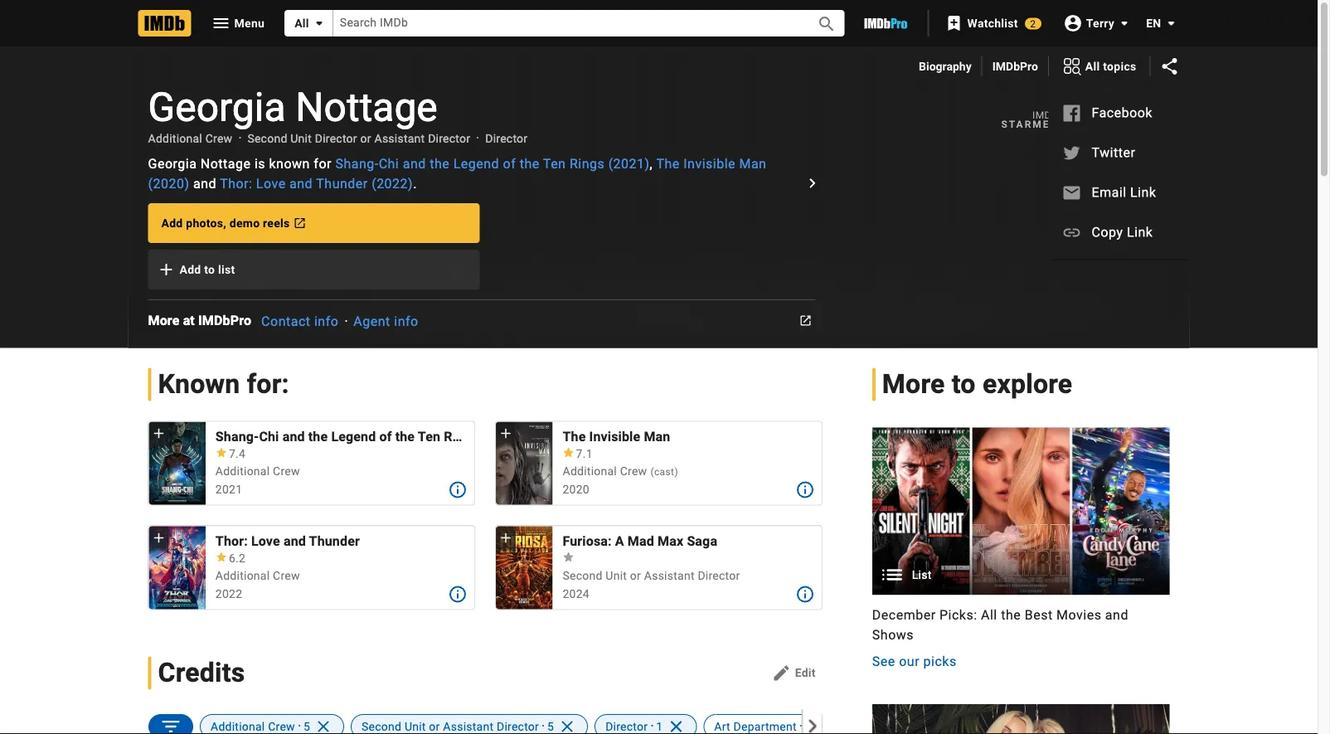 Task type: locate. For each thing, give the bounding box(es) containing it.
email link link
[[1049, 173, 1190, 212]]

additional crew down 6.2
[[216, 569, 300, 583]]

0 horizontal spatial second
[[248, 131, 287, 145]]

clear image
[[310, 714, 333, 734], [554, 714, 577, 734], [663, 714, 686, 734]]

shang- up 7.4
[[216, 429, 259, 444]]

add image
[[151, 425, 167, 442], [498, 425, 514, 442], [498, 529, 514, 546]]

submit search image
[[817, 14, 837, 34]]

2 star inline image from the top
[[563, 553, 574, 562]]

love
[[256, 175, 286, 191], [251, 533, 280, 549]]

facebook image
[[1062, 103, 1082, 123]]

1 horizontal spatial of
[[503, 156, 516, 171]]

invisible inside the invisible man (2020)
[[684, 156, 736, 171]]

add left "photos,"
[[161, 216, 183, 230]]

georgia up (2020)
[[148, 156, 197, 171]]

all topics
[[1086, 59, 1137, 73]]

chi up (2022) in the left top of the page
[[379, 156, 399, 171]]

0 horizontal spatial assistant
[[375, 131, 425, 145]]

imdbpro up twitter icon
[[1033, 109, 1074, 121]]

2022
[[216, 587, 242, 601]]

more image
[[448, 480, 468, 500], [795, 585, 815, 604]]

agent
[[354, 313, 391, 329]]

agent info
[[354, 313, 419, 329]]

rings
[[570, 156, 605, 171], [444, 429, 478, 444]]

more image up edit
[[795, 585, 815, 604]]

2024
[[563, 587, 590, 601]]

0 vertical spatial second
[[248, 131, 287, 145]]

1 star inline image from the top
[[216, 448, 227, 457]]

december picks: all the best movies and shows
[[873, 607, 1129, 643]]

more for more to explore
[[883, 369, 945, 400]]

arrow drop down image inside en button
[[1162, 13, 1182, 33]]

the for the invisible man
[[563, 429, 586, 444]]

0 horizontal spatial invisible
[[589, 429, 641, 444]]

invisible right ,
[[684, 156, 736, 171]]

twitter link
[[1049, 133, 1190, 173]]

0 vertical spatial see
[[1091, 111, 1119, 130]]

add image inside group
[[151, 529, 167, 546]]

menu image
[[211, 13, 231, 33]]

imdbpro for imdbpro starmeter
[[1033, 109, 1074, 121]]

0 vertical spatial assistant
[[375, 131, 425, 145]]

add to list
[[180, 263, 235, 276]]

all right the menu
[[295, 16, 309, 30]]

none field inside all search box
[[333, 10, 799, 36]]

2 5 from the left
[[547, 719, 554, 733]]

en
[[1147, 16, 1162, 30]]

to left list
[[204, 263, 215, 276]]

1 horizontal spatial man
[[740, 156, 767, 171]]

thor:
[[220, 175, 253, 191], [216, 533, 248, 549]]

chevron right inline image
[[806, 719, 819, 733]]

1 vertical spatial all
[[1086, 59, 1100, 73]]

additional down credits at the bottom
[[210, 719, 265, 733]]

1 vertical spatial more image
[[795, 585, 815, 604]]

Search IMDb text field
[[333, 10, 799, 36]]

2 vertical spatial assistant
[[443, 719, 493, 733]]

imdbpro right 'at'
[[198, 313, 251, 329]]

the inside the invisible man (2020)
[[657, 156, 680, 171]]

arrow drop down image
[[1115, 13, 1135, 33], [1162, 13, 1182, 33]]

invisible for the invisible man (2020)
[[684, 156, 736, 171]]

1 vertical spatial add
[[180, 263, 201, 276]]

see
[[1091, 111, 1119, 130], [873, 653, 896, 669]]

thor: up 'demo'
[[220, 175, 253, 191]]

see for see our picks
[[873, 653, 896, 669]]

the inside button
[[563, 429, 586, 444]]

star inline image
[[563, 448, 574, 457], [563, 553, 574, 562]]

0 horizontal spatial the
[[563, 429, 586, 444]]

0 horizontal spatial unit
[[291, 131, 312, 145]]

imdbpro starmeter
[[1002, 109, 1074, 130]]

1 vertical spatial georgia
[[148, 156, 197, 171]]

home image
[[138, 10, 191, 37]]

1 vertical spatial man
[[644, 429, 671, 444]]

2020
[[563, 483, 590, 497]]

the invisible man
[[563, 429, 671, 444]]

2 vertical spatial additional crew
[[216, 569, 300, 583]]

list
[[912, 568, 932, 582]]

0 horizontal spatial or
[[360, 131, 371, 145]]

2 star inline image from the top
[[216, 553, 227, 562]]

rings left '(2021)'
[[570, 156, 605, 171]]

chi down for:
[[259, 429, 279, 444]]

1 vertical spatial the
[[563, 429, 586, 444]]

star inline image for shang-
[[216, 448, 227, 457]]

0 vertical spatial georgia
[[148, 84, 286, 130]]

agent info button
[[354, 313, 419, 329]]

nottage up second unit director or assistant director
[[296, 84, 438, 130]]

all inside search box
[[295, 16, 309, 30]]

1 vertical spatial add image
[[151, 529, 167, 546]]

all right categories icon
[[1086, 59, 1100, 73]]

thor: love and thunder (2022) link
[[220, 175, 413, 191]]

imdbpro
[[993, 59, 1038, 73], [1033, 109, 1074, 121], [198, 313, 251, 329]]

thor: up 6.2
[[216, 533, 248, 549]]

december picks: all the best movies and shows link
[[873, 605, 1170, 645]]

3 clear image from the left
[[663, 714, 686, 734]]

0 vertical spatial add image
[[156, 260, 176, 280]]

1 horizontal spatial 5
[[547, 719, 554, 733]]

0 horizontal spatial of
[[380, 429, 392, 444]]

0 horizontal spatial more image
[[448, 480, 468, 500]]

to left explore
[[952, 369, 976, 400]]

all right picks:
[[981, 607, 998, 623]]

man inside the invisible man (2020)
[[740, 156, 767, 171]]

see inside group
[[873, 653, 896, 669]]

chi inside 'button'
[[259, 429, 279, 444]]

1 horizontal spatial arrow drop down image
[[1162, 13, 1182, 33]]

2 horizontal spatial clear image
[[663, 714, 686, 734]]

and thor: love and thunder (2022) .
[[190, 175, 417, 191]]

2 1 from the left
[[805, 719, 812, 733]]

credits
[[158, 657, 245, 688]]

1 vertical spatial thor:
[[216, 533, 248, 549]]

All search field
[[285, 10, 845, 37]]

2 vertical spatial second
[[361, 719, 401, 733]]

add
[[161, 216, 183, 230], [180, 263, 201, 276]]

1 info from the left
[[314, 313, 339, 329]]

december
[[873, 607, 936, 623]]

1 horizontal spatial all
[[981, 607, 998, 623]]

add for add photos, demo reels
[[161, 216, 183, 230]]

for:
[[247, 369, 289, 400]]

rings left elisabeth moss in the invisible man (2020) 'image' at the left of the page
[[444, 429, 478, 444]]

to for more
[[952, 369, 976, 400]]

7.4
[[229, 447, 246, 460]]

topics
[[1104, 59, 1137, 73]]

production art image
[[873, 427, 1170, 595], [873, 704, 1170, 734]]

None field
[[333, 10, 799, 36]]

0 vertical spatial to
[[204, 263, 215, 276]]

or for second unit or assistant director 5
[[429, 719, 440, 733]]

watchlist image
[[945, 13, 964, 33]]

0 vertical spatial shang-
[[335, 156, 379, 171]]

2 horizontal spatial second
[[563, 569, 603, 583]]

add image for furiosa: a mad max saga
[[498, 529, 514, 546]]

more image left elisabeth moss in the invisible man (2020) 'image' at the left of the page
[[448, 480, 468, 500]]

0 vertical spatial nottage
[[296, 84, 438, 130]]

art
[[714, 719, 730, 733]]

2 info from the left
[[394, 313, 419, 329]]

for
[[314, 156, 332, 171]]

0 horizontal spatial 1
[[656, 719, 663, 733]]

0 vertical spatial link
[[1131, 185, 1157, 200]]

to for add
[[204, 263, 215, 276]]

2 clear image from the left
[[554, 714, 577, 734]]

georgia for georgia nottage
[[148, 84, 286, 130]]

additional crew up (2020)
[[148, 131, 233, 145]]

1 vertical spatial love
[[251, 533, 280, 549]]

0 horizontal spatial more image
[[448, 585, 468, 604]]

more image for the invisible man
[[795, 480, 815, 500]]

sort by image
[[159, 714, 182, 734]]

1 1 from the left
[[656, 719, 663, 733]]

1 star inline image from the top
[[563, 448, 574, 457]]

facebook
[[1092, 105, 1153, 121]]

0 vertical spatial more image
[[448, 480, 468, 500]]

1 horizontal spatial to
[[952, 369, 976, 400]]

second
[[248, 131, 287, 145], [563, 569, 603, 583], [361, 719, 401, 733]]

invisible
[[684, 156, 736, 171], [589, 429, 641, 444]]

additional crew down 7.4
[[216, 464, 300, 478]]

share on social media image
[[1160, 56, 1180, 76]]

0 vertical spatial add
[[161, 216, 183, 230]]

1 right department
[[805, 719, 812, 733]]

2 georgia from the top
[[148, 156, 197, 171]]

arrow drop down image left en
[[1115, 13, 1135, 33]]

(2020)
[[148, 175, 190, 191]]

link inside menu item
[[1127, 224, 1153, 240]]

picks
[[924, 653, 957, 669]]

2 horizontal spatial assistant
[[644, 569, 695, 583]]

link right copy
[[1127, 224, 1153, 240]]

0 vertical spatial imdbpro
[[993, 59, 1038, 73]]

second for second unit director or assistant director
[[248, 131, 287, 145]]

0 vertical spatial unit
[[291, 131, 312, 145]]

0 horizontal spatial nottage
[[201, 156, 251, 171]]

thunder
[[316, 175, 368, 191], [309, 533, 360, 549]]

group for thor: love and thunder
[[149, 526, 206, 610]]

georgia up is on the top of page
[[148, 84, 286, 130]]

contact
[[261, 313, 311, 329]]

1 horizontal spatial invisible
[[684, 156, 736, 171]]

1 georgia from the top
[[148, 84, 286, 130]]

2 vertical spatial unit
[[404, 719, 426, 733]]

imdbpro down 2
[[993, 59, 1038, 73]]

1 vertical spatial imdbpro
[[1033, 109, 1074, 121]]

2 vertical spatial or
[[429, 719, 440, 733]]

1 vertical spatial star inline image
[[563, 553, 574, 562]]

chi
[[379, 156, 399, 171], [259, 429, 279, 444]]

1 horizontal spatial nottage
[[296, 84, 438, 130]]

ten
[[543, 156, 566, 171], [418, 429, 441, 444]]

menu
[[1049, 93, 1190, 252]]

star inline image left 7.1
[[563, 448, 574, 457]]

more image for shang-chi and the legend of the ten rings
[[448, 480, 468, 500]]

georgia for georgia nottage is known for shang-chi and the legend of the ten rings (2021) ,
[[148, 156, 197, 171]]

1 clear image from the left
[[310, 714, 333, 734]]

add image down 'tim roth, michelle yeoh, tony leung chiu-wai, benedict wong, meng'er zhang, simu liu, awkwafina, and florian munteanu in shang-chi and the legend of the ten rings (2021)' image
[[151, 529, 167, 546]]

link image
[[1062, 223, 1082, 243]]

0 vertical spatial rings
[[570, 156, 605, 171]]

info right contact
[[314, 313, 339, 329]]

imdbpro for imdbpro
[[993, 59, 1038, 73]]

0 vertical spatial thor:
[[220, 175, 253, 191]]

all button
[[285, 10, 333, 37]]

add image left add to list
[[156, 260, 176, 280]]

a
[[615, 533, 624, 549]]

the up 7.1
[[563, 429, 586, 444]]

additional
[[148, 131, 202, 145], [216, 464, 270, 478], [563, 464, 617, 478], [216, 569, 270, 583], [210, 719, 265, 733]]

info right "agent"
[[394, 313, 419, 329]]

2 production art image from the top
[[873, 704, 1170, 734]]

0 vertical spatial additional crew
[[148, 131, 233, 145]]

1 horizontal spatial see
[[1091, 111, 1119, 130]]

1 5 from the left
[[303, 719, 310, 733]]

to inside button
[[204, 263, 215, 276]]

1 vertical spatial ten
[[418, 429, 441, 444]]

1 vertical spatial to
[[952, 369, 976, 400]]

1 vertical spatial thunder
[[309, 533, 360, 549]]

star inline image left 6.2
[[216, 553, 227, 562]]

shang- down second unit director or assistant director
[[335, 156, 379, 171]]

mad
[[628, 533, 654, 549]]

the
[[657, 156, 680, 171], [563, 429, 586, 444]]

of
[[503, 156, 516, 171], [380, 429, 392, 444]]

1 vertical spatial invisible
[[589, 429, 641, 444]]

more image
[[795, 480, 815, 500], [448, 585, 468, 604]]

1 horizontal spatial or
[[429, 719, 440, 733]]

nottage
[[296, 84, 438, 130], [201, 156, 251, 171]]

0 vertical spatial legend
[[454, 156, 499, 171]]

1 vertical spatial more
[[883, 369, 945, 400]]

2 horizontal spatial all
[[1086, 59, 1100, 73]]

1 vertical spatial rings
[[444, 429, 478, 444]]

the
[[430, 156, 450, 171], [520, 156, 540, 171], [308, 429, 328, 444], [395, 429, 415, 444], [1001, 607, 1021, 623]]

info for agent info
[[394, 313, 419, 329]]

invisible up 7.1
[[589, 429, 641, 444]]

1 horizontal spatial assistant
[[443, 719, 493, 733]]

man for the invisible man
[[644, 429, 671, 444]]

add left list
[[180, 263, 201, 276]]

1 horizontal spatial more image
[[795, 480, 815, 500]]

0 horizontal spatial shang-
[[216, 429, 259, 444]]

shang-
[[335, 156, 379, 171], [216, 429, 259, 444]]

arrow drop down image up 'share on social media' icon
[[1162, 13, 1182, 33]]

2 horizontal spatial or
[[630, 569, 641, 583]]

more inside button
[[148, 313, 180, 329]]

star inline image left 7.4
[[216, 448, 227, 457]]

star inline image for thor:
[[216, 553, 227, 562]]

0 vertical spatial more
[[148, 313, 180, 329]]

see our picks button
[[873, 651, 957, 671]]

6.2
[[229, 551, 246, 565]]

invisible inside button
[[589, 429, 641, 444]]

director 1
[[605, 719, 663, 733]]

2 horizontal spatial unit
[[606, 569, 627, 583]]

imdbpro inside imdbpro starmeter
[[1033, 109, 1074, 121]]

1 production art image from the top
[[873, 427, 1170, 595]]

our
[[899, 653, 920, 669]]

and inside 'button'
[[283, 429, 305, 444]]

additional down 7.1
[[563, 464, 617, 478]]

0 horizontal spatial 5
[[303, 719, 310, 733]]

additional crew 5
[[210, 719, 310, 733]]

1 vertical spatial assistant
[[644, 569, 695, 583]]

1 vertical spatial second
[[563, 569, 603, 583]]

is
[[255, 156, 265, 171]]

add image for shang-chi and the legend of the ten rings
[[151, 425, 167, 442]]

1 vertical spatial of
[[380, 429, 392, 444]]

unit
[[291, 131, 312, 145], [606, 569, 627, 583], [404, 719, 426, 733]]

1 horizontal spatial unit
[[404, 719, 426, 733]]

1 vertical spatial production art image
[[873, 704, 1170, 734]]

edit
[[795, 666, 816, 679]]

unit for second unit or assistant director 5
[[404, 719, 426, 733]]

tim roth, michelle yeoh, tony leung chiu-wai, benedict wong, meng'er zhang, simu liu, awkwafina, and florian munteanu in shang-chi and the legend of the ten rings (2021) image
[[149, 421, 206, 505]]

see right facebook icon
[[1091, 111, 1119, 130]]

0 vertical spatial chi
[[379, 156, 399, 171]]

1 left "art"
[[656, 719, 663, 733]]

edit image
[[772, 663, 792, 683]]

group
[[149, 421, 206, 505], [496, 421, 553, 505], [873, 427, 1170, 671], [149, 526, 206, 610], [496, 526, 553, 610], [873, 704, 1170, 734]]

see left our
[[873, 653, 896, 669]]

the right ,
[[657, 156, 680, 171]]

link inside "link"
[[1131, 185, 1157, 200]]

known
[[269, 156, 310, 171]]

nottage for georgia nottage is known for shang-chi and the legend of the ten rings (2021) ,
[[201, 156, 251, 171]]

and inside the december picks: all the best movies and shows
[[1106, 607, 1129, 623]]

0 vertical spatial production art image
[[873, 427, 1170, 595]]

copy link menu item
[[1049, 212, 1190, 252]]

nottage left is on the top of page
[[201, 156, 251, 171]]

2 vertical spatial imdbpro
[[198, 313, 251, 329]]

georgia
[[148, 84, 286, 130], [148, 156, 197, 171]]

0 vertical spatial more image
[[795, 480, 815, 500]]

star inline image
[[216, 448, 227, 457], [216, 553, 227, 562]]

shows
[[873, 627, 914, 643]]

add photos, demo reels
[[161, 216, 290, 230]]

add image
[[156, 260, 176, 280], [151, 529, 167, 546]]

all for all topics
[[1086, 59, 1100, 73]]

crew
[[206, 131, 233, 145], [273, 464, 300, 478], [620, 464, 647, 478], [273, 569, 300, 583], [268, 719, 295, 733]]

0 vertical spatial invisible
[[684, 156, 736, 171]]

1 horizontal spatial legend
[[454, 156, 499, 171]]

1 horizontal spatial more
[[883, 369, 945, 400]]

0 horizontal spatial see
[[873, 653, 896, 669]]

movies
[[1057, 607, 1102, 623]]

add to list button
[[148, 250, 480, 290]]

man inside button
[[644, 429, 671, 444]]

0 vertical spatial all
[[295, 16, 309, 30]]

second for second unit or assistant director
[[563, 569, 603, 583]]

group containing december picks: all the best movies and shows
[[873, 427, 1170, 671]]

additional crew
[[148, 131, 233, 145], [216, 464, 300, 478], [216, 569, 300, 583]]

all
[[295, 16, 309, 30], [1086, 59, 1100, 73], [981, 607, 998, 623]]

star inline image down furiosa:
[[563, 553, 574, 562]]

terry
[[1087, 16, 1115, 30]]

1 vertical spatial see
[[873, 653, 896, 669]]

2 vertical spatial all
[[981, 607, 998, 623]]

1 horizontal spatial 1
[[805, 719, 812, 733]]

0 horizontal spatial info
[[314, 313, 339, 329]]

link right email
[[1131, 185, 1157, 200]]

1 vertical spatial nottage
[[201, 156, 251, 171]]

0 horizontal spatial ten
[[418, 429, 441, 444]]

1
[[656, 719, 663, 733], [805, 719, 812, 733]]

0 horizontal spatial clear image
[[310, 714, 333, 734]]

shang-chi and the legend of the ten rings
[[216, 429, 478, 444]]

clear image for additional crew 5
[[310, 714, 333, 734]]

0 vertical spatial star inline image
[[563, 448, 574, 457]]

legend
[[454, 156, 499, 171], [331, 429, 376, 444]]

all topics button
[[1049, 53, 1150, 80]]

twitter image
[[1062, 143, 1082, 163]]



Task type: describe. For each thing, give the bounding box(es) containing it.
more image for thor: love and thunder
[[448, 585, 468, 604]]

biography
[[919, 59, 972, 73]]

assistant for second unit or assistant director 5
[[443, 719, 493, 733]]

ten inside 'button'
[[418, 429, 441, 444]]

additional up (2020)
[[148, 131, 202, 145]]

info for contact info
[[314, 313, 339, 329]]

menu containing facebook
[[1049, 93, 1190, 252]]

more at imdbpro button
[[148, 311, 261, 331]]

shang- inside 'button'
[[216, 429, 259, 444]]

imdbpro inside button
[[198, 313, 251, 329]]

second unit director or assistant director
[[248, 131, 471, 145]]

all inside the december picks: all the best movies and shows
[[981, 607, 998, 623]]

launch image
[[796, 311, 816, 331]]

add for add to list
[[180, 263, 201, 276]]

add photos, demo reels button
[[148, 203, 480, 243]]

shang-chi and the legend of the ten rings (2021) link
[[335, 156, 650, 171]]

additional crew (cast)
[[563, 464, 679, 478]]

russell crowe, natalie portman, christian bale, taika waititi, chris hemsworth, and tessa thompson in thor: love and thunder (2022) image
[[149, 526, 206, 610]]

rings inside 'button'
[[444, 429, 478, 444]]

department
[[733, 719, 797, 733]]

contact info button
[[261, 313, 339, 329]]

see for see rank
[[1091, 111, 1119, 130]]

second unit or assistant director 5
[[361, 719, 554, 733]]

clear image for second unit or assistant director 5
[[554, 714, 577, 734]]

0 vertical spatial of
[[503, 156, 516, 171]]

twitter
[[1092, 145, 1136, 161]]

email
[[1092, 185, 1127, 200]]

the invisible man (2020) link
[[148, 156, 767, 191]]

explore
[[983, 369, 1073, 400]]

second unit or assistant director
[[563, 569, 740, 583]]

group for the invisible man
[[496, 421, 553, 505]]

love inside button
[[251, 533, 280, 549]]

or for second unit or assistant director
[[630, 569, 641, 583]]

2021
[[216, 483, 242, 497]]

clear image for director 1
[[663, 714, 686, 734]]

the invisible man (2020)
[[148, 156, 767, 191]]

see rank button
[[1077, 105, 1170, 135]]

facebook link
[[1049, 93, 1190, 133]]

copy
[[1092, 224, 1124, 240]]

list group
[[873, 427, 1170, 595]]

group for furiosa: a mad max saga
[[496, 526, 553, 610]]

the invisible man button
[[563, 428, 812, 445]]

menu button
[[198, 10, 278, 37]]

see rank
[[1091, 111, 1156, 130]]

categories image
[[1063, 56, 1082, 76]]

thor: love and thunder button
[[216, 533, 465, 549]]

invisible for the invisible man
[[589, 429, 641, 444]]

2
[[1031, 18, 1036, 29]]

assistant for second unit or assistant director
[[644, 569, 695, 583]]

7.1
[[576, 447, 593, 460]]

more at imdbpro
[[148, 313, 251, 329]]

additional crew for thor:
[[216, 569, 300, 583]]

demo
[[230, 216, 260, 230]]

(2021)
[[609, 156, 650, 171]]

0 horizontal spatial arrow drop down image
[[1115, 13, 1135, 33]]

shang-chi and the legend of the ten rings button
[[216, 428, 478, 445]]

list link
[[873, 427, 1170, 595]]

anya taylor-joy in furiosa: a mad max saga (2024) image
[[496, 526, 553, 610]]

furiosa: a mad max saga button
[[563, 533, 812, 549]]

nottage for georgia nottage
[[296, 84, 438, 130]]

biography button
[[919, 58, 972, 75]]

art department 1
[[714, 719, 812, 733]]

additional down 6.2
[[216, 569, 270, 583]]

thunder inside button
[[309, 533, 360, 549]]

arrow drop down image
[[309, 13, 329, 33]]

(cast)
[[651, 466, 679, 478]]

furiosa:
[[563, 533, 612, 549]]

en button
[[1133, 8, 1182, 38]]

saga
[[687, 533, 718, 549]]

terry button
[[1055, 8, 1135, 38]]

all for all
[[295, 16, 309, 30]]

known
[[158, 369, 240, 400]]

of inside "shang-chi and the legend of the ten rings" 'button'
[[380, 429, 392, 444]]

the inside the december picks: all the best movies and shows
[[1001, 607, 1021, 623]]

imdbpro button
[[993, 58, 1038, 75]]

star inline image for the
[[563, 448, 574, 457]]

link for email link
[[1131, 185, 1157, 200]]

account circle image
[[1063, 13, 1083, 33]]

thor: love and thunder
[[216, 533, 360, 549]]

1 horizontal spatial second
[[361, 719, 401, 733]]

the for the invisible man (2020)
[[657, 156, 680, 171]]

edit button
[[765, 660, 823, 686]]

at
[[183, 313, 195, 329]]

star inline image for furiosa:
[[563, 553, 574, 562]]

known for:
[[158, 369, 289, 400]]

menu
[[234, 16, 265, 30]]

group for shang-chi and the legend of the ten rings
[[149, 421, 206, 505]]

thor: inside button
[[216, 533, 248, 549]]

rank
[[1123, 111, 1156, 130]]

see our picks
[[873, 653, 957, 669]]

1 horizontal spatial rings
[[570, 156, 605, 171]]

launch image
[[290, 213, 310, 233]]

georgia nottage is known for shang-chi and the legend of the ten rings (2021) ,
[[148, 156, 657, 171]]

elisabeth moss in the invisible man (2020) image
[[496, 421, 553, 505]]

photos,
[[186, 216, 226, 230]]

copy link
[[1092, 224, 1153, 240]]

georgia nottage
[[148, 84, 438, 130]]

email link
[[1092, 185, 1157, 200]]

more for more at imdbpro
[[148, 313, 180, 329]]

contact info
[[261, 313, 339, 329]]

more image for furiosa: a mad max saga
[[795, 585, 815, 604]]

furiosa: a mad max saga
[[563, 533, 718, 549]]

.
[[413, 175, 417, 191]]

starmeter
[[1002, 119, 1074, 130]]

and inside button
[[284, 533, 306, 549]]

max
[[658, 533, 684, 549]]

best
[[1025, 607, 1053, 623]]

more to explore
[[883, 369, 1073, 400]]

email image
[[1062, 183, 1082, 203]]

legend inside 'button'
[[331, 429, 376, 444]]

additional down 7.4
[[216, 464, 270, 478]]

unit for second unit director or assistant director
[[291, 131, 312, 145]]

reels
[[263, 216, 290, 230]]

1 horizontal spatial chi
[[379, 156, 399, 171]]

unit for second unit or assistant director
[[606, 569, 627, 583]]

0 vertical spatial love
[[256, 175, 286, 191]]

add image for the invisible man
[[498, 425, 514, 442]]

(2022)
[[372, 175, 413, 191]]

list
[[218, 263, 235, 276]]

watchlist
[[968, 16, 1019, 30]]

0 vertical spatial ten
[[543, 156, 566, 171]]

0 vertical spatial thunder
[[316, 175, 368, 191]]

man for the invisible man (2020)
[[740, 156, 767, 171]]

0 vertical spatial or
[[360, 131, 371, 145]]

picks:
[[940, 607, 978, 623]]

additional crew for shang-
[[216, 464, 300, 478]]

link for copy link
[[1127, 224, 1153, 240]]



Task type: vqa. For each thing, say whether or not it's contained in the screenshot.
rightmost Gillen
no



